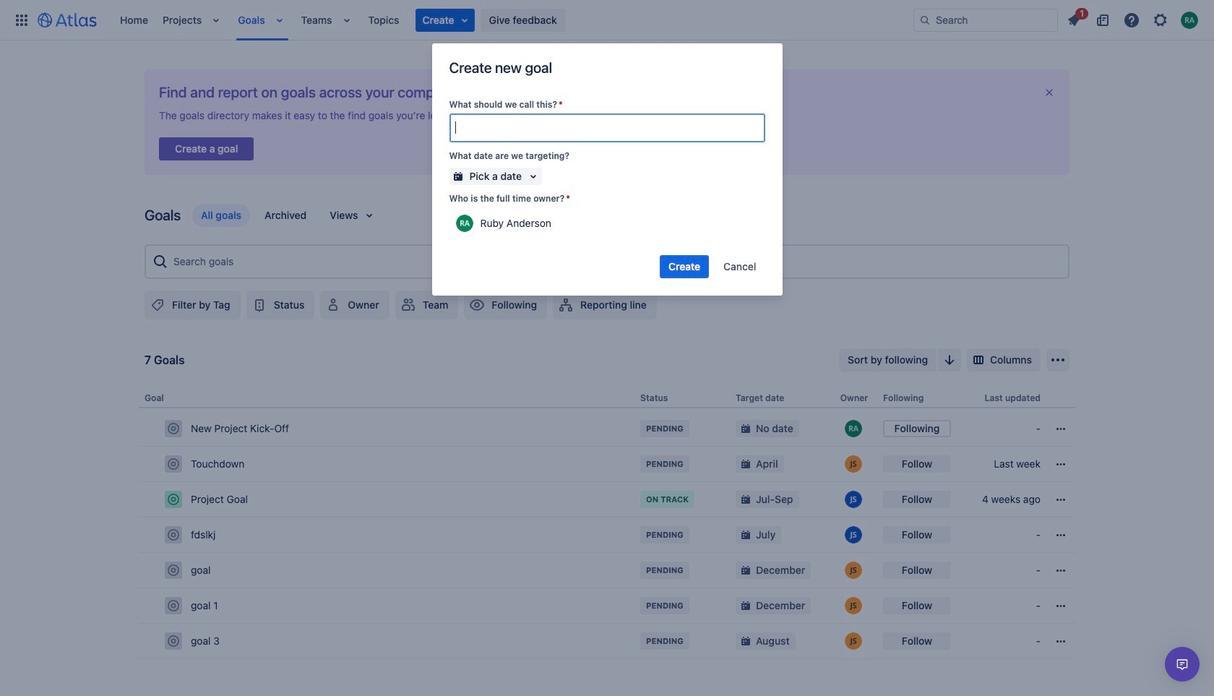 Task type: locate. For each thing, give the bounding box(es) containing it.
Search goals field
[[169, 249, 1063, 275]]

None field
[[451, 115, 764, 141]]

top element
[[9, 0, 914, 40]]

banner
[[0, 0, 1215, 40]]

label image
[[149, 296, 166, 314]]

close banner image
[[1044, 87, 1056, 98]]

list
[[113, 0, 914, 40], [1062, 5, 1206, 31]]

reverse sort order image
[[942, 351, 959, 369]]

search goals image
[[152, 253, 169, 270]]

following image
[[469, 296, 486, 314]]

list item
[[208, 0, 228, 40], [271, 0, 291, 40], [338, 0, 358, 40], [1062, 5, 1089, 31], [416, 8, 475, 31]]

help image
[[1124, 11, 1141, 29]]

None search field
[[914, 8, 1059, 31]]



Task type: vqa. For each thing, say whether or not it's contained in the screenshot.
'account' Icon
no



Task type: describe. For each thing, give the bounding box(es) containing it.
1 horizontal spatial list
[[1062, 5, 1206, 31]]

search image
[[920, 14, 931, 26]]

0 horizontal spatial list
[[113, 0, 914, 40]]

open intercom messenger image
[[1174, 656, 1192, 673]]

status image
[[251, 296, 268, 314]]

Search field
[[914, 8, 1059, 31]]

list item inside list
[[416, 8, 475, 31]]



